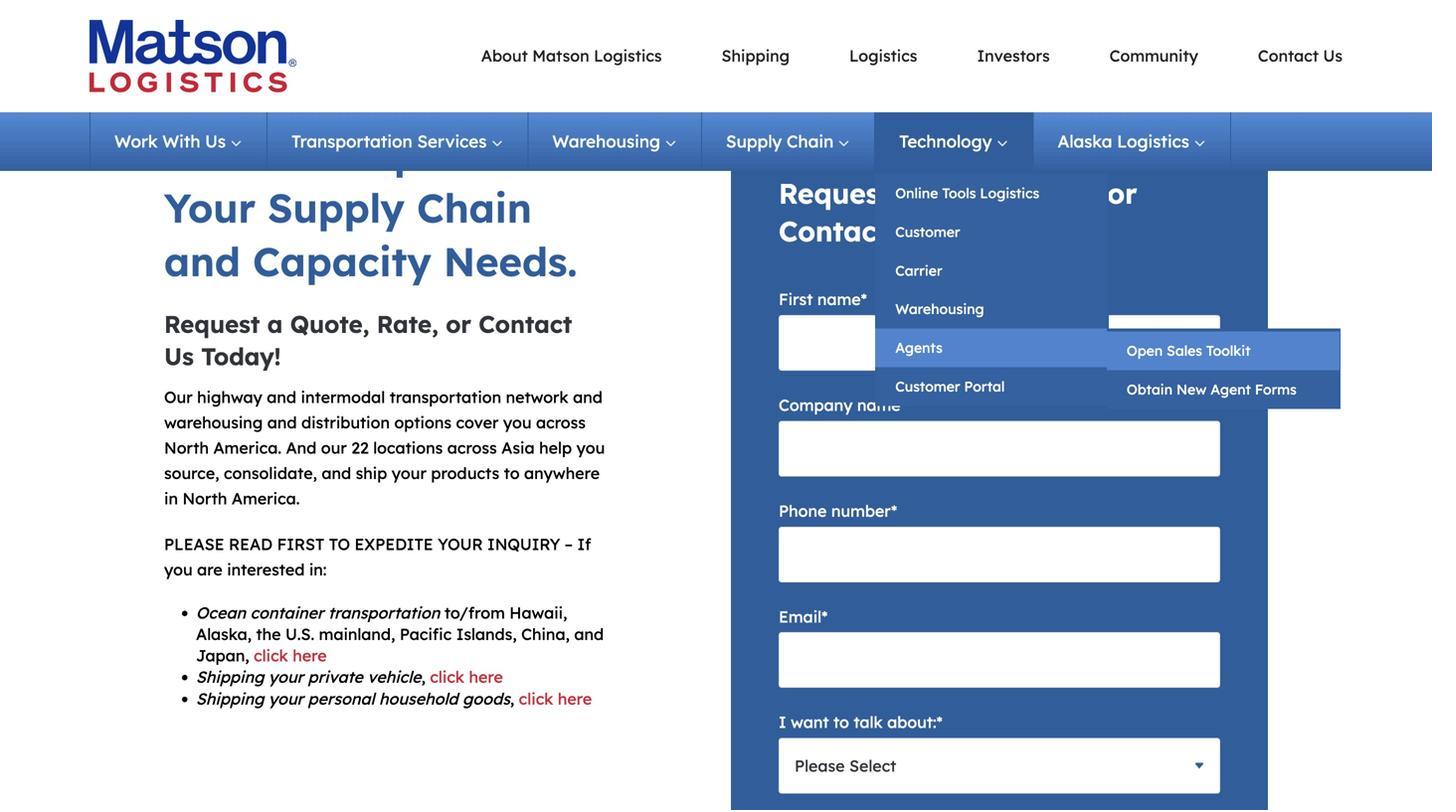 Task type: vqa. For each thing, say whether or not it's contained in the screenshot.
Supply inside We Can Help With Your Supply Chain and Capacity Needs.
yes



Task type: locate. For each thing, give the bounding box(es) containing it.
shipping for shipping your private vehicle ,
[[196, 668, 264, 688]]

0 horizontal spatial or
[[446, 309, 471, 339]]

talk
[[854, 713, 883, 733]]

toolkit
[[1207, 342, 1251, 360]]

quote, inside request a quote, rate, or contact us today!
[[290, 309, 369, 339]]

supply inside we can help with your supply chain and capacity needs.
[[268, 183, 405, 233]]

your down u.s. in the left of the page
[[269, 668, 304, 688]]

1 horizontal spatial with
[[432, 129, 524, 179]]

north up source,
[[164, 438, 209, 458]]

menu containing online tools logistics
[[876, 171, 1341, 409]]

rate, inside request a quote, rate, or contact us
[[1027, 176, 1099, 211]]

0 horizontal spatial here
[[293, 646, 327, 666]]

1 horizontal spatial click here link
[[430, 668, 503, 688]]

request a quote, rate, or contact us
[[779, 176, 1137, 249]]

2 customer from the top
[[896, 378, 961, 395]]

1 vertical spatial click here
[[430, 668, 503, 688]]

north down source,
[[182, 489, 227, 509]]

0 horizontal spatial contact
[[479, 309, 572, 339]]

0 horizontal spatial with
[[162, 131, 200, 152]]

name
[[818, 290, 861, 309], [857, 395, 901, 415]]

1 vertical spatial warehousing
[[896, 301, 985, 318]]

2 vertical spatial click
[[519, 689, 553, 709]]

america.
[[213, 438, 282, 458], [232, 489, 300, 509]]

1 horizontal spatial contact
[[779, 214, 888, 249]]

warehousing link down customer link
[[876, 290, 1109, 329]]

customer up carrier
[[896, 223, 961, 241]]

quote, inside request a quote, rate, or contact us
[[926, 176, 1019, 211]]

or inside request a quote, rate, or contact us
[[1108, 176, 1137, 211]]

click here for vehicle
[[430, 668, 503, 688]]

investors link
[[977, 46, 1050, 66]]

2 horizontal spatial contact
[[1258, 46, 1319, 66]]

0 vertical spatial here
[[293, 646, 327, 666]]

0 vertical spatial click here link
[[254, 646, 327, 666]]

supply chain link
[[702, 112, 876, 171]]

warehousing link down about matson logistics link
[[529, 112, 702, 171]]

to
[[504, 464, 520, 484], [834, 713, 849, 733]]

transportation up options
[[390, 387, 502, 407]]

1 vertical spatial you
[[577, 438, 605, 458]]

request a quote, rate, or contact us today!
[[164, 309, 572, 371]]

your down locations
[[392, 464, 427, 484]]

0 vertical spatial chain
[[787, 131, 834, 152]]

1 horizontal spatial chain
[[787, 131, 834, 152]]

0 vertical spatial a
[[899, 176, 917, 211]]

network
[[506, 387, 569, 407]]

1 vertical spatial name
[[857, 395, 901, 415]]

1 horizontal spatial a
[[899, 176, 917, 211]]

2 vertical spatial shipping
[[196, 689, 264, 709]]

quote, down the capacity
[[290, 309, 369, 339]]

across down cover
[[447, 438, 497, 458]]

1 horizontal spatial to
[[834, 713, 849, 733]]

vehicle
[[368, 668, 421, 688]]

with
[[432, 129, 524, 179], [162, 131, 200, 152]]

click here right goods
[[519, 689, 592, 709]]

transportation inside our highway and intermodal transportation network and warehousing and distribution options cover you across north america. and our 22 locations across asia help you source, consolidate, and ship your products to anywhere in north america.
[[390, 387, 502, 407]]

0 vertical spatial rate,
[[1027, 176, 1099, 211]]

click here down u.s. in the left of the page
[[254, 646, 327, 666]]

contact for request a quote, rate, or contact us
[[779, 214, 888, 249]]

0 vertical spatial across
[[536, 413, 586, 433]]

request
[[779, 176, 891, 211], [164, 309, 260, 339]]

name right first
[[818, 290, 861, 309]]

quote,
[[926, 176, 1019, 211], [290, 309, 369, 339]]

email
[[779, 607, 822, 627]]

2 horizontal spatial click
[[519, 689, 553, 709]]

america. up consolidate, on the left bottom of the page
[[213, 438, 282, 458]]

customer
[[896, 223, 961, 241], [896, 378, 961, 395]]

capacity
[[253, 237, 431, 287]]

shipping for shipping
[[722, 46, 790, 66]]

rate,
[[1027, 176, 1099, 211], [377, 309, 439, 339]]

click here link right goods
[[519, 689, 592, 709]]

0 horizontal spatial you
[[164, 560, 193, 580]]

1 horizontal spatial warehousing
[[896, 301, 985, 318]]

email *
[[779, 607, 828, 627]]

or inside request a quote, rate, or contact us today!
[[446, 309, 471, 339]]

you right help
[[577, 438, 605, 458]]

a for request a quote, rate, or contact us
[[899, 176, 917, 211]]

2 vertical spatial contact
[[479, 309, 572, 339]]

click here link up goods
[[430, 668, 503, 688]]

customer for customer
[[896, 223, 961, 241]]

1 vertical spatial contact
[[779, 214, 888, 249]]

transportation
[[390, 387, 502, 407], [328, 603, 440, 623]]

across up help
[[536, 413, 586, 433]]

0 vertical spatial warehousing link
[[529, 112, 702, 171]]

or for request a quote, rate, or contact us today!
[[446, 309, 471, 339]]

1 horizontal spatial here
[[469, 668, 503, 688]]

private
[[308, 668, 363, 688]]

or down needs.
[[446, 309, 471, 339]]

1 horizontal spatial click
[[430, 668, 465, 688]]

america. down consolidate, on the left bottom of the page
[[232, 489, 300, 509]]

None text field
[[779, 315, 988, 371], [1012, 315, 1221, 371], [779, 315, 988, 371], [1012, 315, 1221, 371]]

1 vertical spatial or
[[446, 309, 471, 339]]

1 vertical spatial shipping
[[196, 668, 264, 688]]

here right goods
[[558, 689, 592, 709]]

click here link down u.s. in the left of the page
[[254, 646, 327, 666]]

0 horizontal spatial to
[[504, 464, 520, 484]]

0 horizontal spatial quote,
[[290, 309, 369, 339]]

None email field
[[779, 633, 1221, 689]]

phone number *
[[779, 501, 898, 521]]

the
[[256, 625, 281, 645]]

0 vertical spatial click
[[254, 646, 288, 666]]

agents link
[[876, 329, 1109, 368]]

request down supply chain link
[[779, 176, 891, 211]]

request for request a quote, rate, or contact us today!
[[164, 309, 260, 339]]

2 vertical spatial click here
[[519, 689, 592, 709]]

phone
[[779, 501, 827, 521]]

open
[[1127, 342, 1163, 360]]

0 vertical spatial shipping
[[722, 46, 790, 66]]

community link
[[1110, 46, 1199, 66]]

you up asia at left bottom
[[503, 413, 532, 433]]

rate, inside request a quote, rate, or contact us today!
[[377, 309, 439, 339]]

supply up the capacity
[[268, 183, 405, 233]]

0 vertical spatial request
[[779, 176, 891, 211]]

obtain
[[1127, 381, 1173, 398]]

number
[[832, 501, 891, 521]]

needs.
[[444, 237, 577, 287]]

1 vertical spatial a
[[267, 309, 283, 339]]

your for personal
[[269, 689, 304, 709]]

1 vertical spatial request
[[164, 309, 260, 339]]

0 vertical spatial your
[[392, 464, 427, 484]]

contact
[[1258, 46, 1319, 66], [779, 214, 888, 249], [479, 309, 572, 339]]

customer down agents
[[896, 378, 961, 395]]

to down asia at left bottom
[[504, 464, 520, 484]]

and up and on the bottom of the page
[[267, 413, 297, 433]]

your for private
[[269, 668, 304, 688]]

a inside request a quote, rate, or contact us
[[899, 176, 917, 211]]

1 horizontal spatial click here
[[430, 668, 503, 688]]

click right goods
[[519, 689, 553, 709]]

work
[[114, 131, 158, 152]]

quote, up customer link
[[926, 176, 1019, 211]]

1 vertical spatial chain
[[417, 183, 532, 233]]

1 horizontal spatial supply
[[726, 131, 782, 152]]

north
[[164, 438, 209, 458], [182, 489, 227, 509]]

contact for request a quote, rate, or contact us today!
[[479, 309, 572, 339]]

tools
[[942, 185, 976, 202]]

about matson logistics link
[[481, 46, 662, 66]]

a left tools
[[899, 176, 917, 211]]

supply down shipping link
[[726, 131, 782, 152]]

here
[[293, 646, 327, 666], [469, 668, 503, 688], [558, 689, 592, 709]]

click here link
[[254, 646, 327, 666], [430, 668, 503, 688], [519, 689, 592, 709]]

1 horizontal spatial quote,
[[926, 176, 1019, 211]]

interested
[[227, 560, 305, 580]]

options
[[394, 413, 452, 433]]

our
[[164, 387, 193, 407]]

logistics
[[594, 46, 662, 66], [850, 46, 918, 66], [1117, 131, 1190, 152], [980, 185, 1040, 202]]

hawaii,
[[510, 603, 567, 623]]

0 vertical spatial warehousing
[[553, 131, 661, 152]]

with inside menu
[[162, 131, 200, 152]]

here up shipping your private vehicle ,
[[293, 646, 327, 666]]

a up today!
[[267, 309, 283, 339]]

or down alaska logistics
[[1108, 176, 1137, 211]]

to left talk
[[834, 713, 849, 733]]

your
[[392, 464, 427, 484], [269, 668, 304, 688], [269, 689, 304, 709]]

click here link for vehicle
[[430, 668, 503, 688]]

you
[[503, 413, 532, 433], [577, 438, 605, 458], [164, 560, 193, 580]]

shipping link
[[722, 46, 790, 66]]

0 horizontal spatial supply
[[268, 183, 405, 233]]

menu
[[338, 43, 1343, 69], [90, 112, 1341, 409], [876, 171, 1341, 409], [1107, 329, 1341, 409]]

0 horizontal spatial ,
[[421, 668, 426, 688]]

1 vertical spatial your
[[269, 668, 304, 688]]

1 vertical spatial click here link
[[430, 668, 503, 688]]

contact inside request a quote, rate, or contact us
[[779, 214, 888, 249]]

1 vertical spatial quote,
[[290, 309, 369, 339]]

0 vertical spatial name
[[818, 290, 861, 309]]

cover
[[456, 413, 499, 433]]

menu containing work with us
[[90, 112, 1341, 409]]

about:
[[888, 713, 937, 733]]

2 vertical spatial here
[[558, 689, 592, 709]]

warehousing down "about matson logistics"
[[553, 131, 661, 152]]

about
[[481, 46, 528, 66]]

request inside request a quote, rate, or contact us
[[779, 176, 891, 211]]

online
[[896, 185, 939, 202]]

1 horizontal spatial across
[[536, 413, 586, 433]]

and right highway
[[267, 387, 297, 407]]

0 vertical spatial contact
[[1258, 46, 1319, 66]]

, up household
[[421, 668, 426, 688]]

please read first to expedite your inquiry – if you are interested in:
[[164, 534, 591, 580]]

alaska
[[1058, 131, 1113, 152]]

a for request a quote, rate, or contact us today!
[[267, 309, 283, 339]]

*
[[861, 290, 867, 309], [891, 501, 898, 521], [822, 607, 828, 627], [937, 713, 943, 733]]

0 vertical spatial customer
[[896, 223, 961, 241]]

0 horizontal spatial across
[[447, 438, 497, 458]]

0 horizontal spatial warehousing
[[553, 131, 661, 152]]

0 vertical spatial click here
[[254, 646, 327, 666]]

2 vertical spatial you
[[164, 560, 193, 580]]

0 horizontal spatial a
[[267, 309, 283, 339]]

or
[[1108, 176, 1137, 211], [446, 309, 471, 339]]

and right islands, china, at the bottom left
[[574, 625, 604, 645]]

agent
[[1211, 381, 1251, 398]]

2 horizontal spatial here
[[558, 689, 592, 709]]

2 horizontal spatial click here link
[[519, 689, 592, 709]]

transportation up mainland,
[[328, 603, 440, 623]]

rate, down alaska
[[1027, 176, 1099, 211]]

highway
[[197, 387, 262, 407]]

here up goods
[[469, 668, 503, 688]]

or for request a quote, rate, or contact us
[[1108, 176, 1137, 211]]

and down your
[[164, 237, 241, 287]]

0 vertical spatial or
[[1108, 176, 1137, 211]]

obtain new agent forms
[[1127, 381, 1297, 398]]

0 vertical spatial america.
[[213, 438, 282, 458]]

1 vertical spatial click
[[430, 668, 465, 688]]

want
[[791, 713, 829, 733]]

1 horizontal spatial or
[[1108, 176, 1137, 211]]

warehousing link
[[529, 112, 702, 171], [876, 290, 1109, 329]]

your
[[164, 183, 256, 233]]

and
[[164, 237, 241, 287], [267, 387, 297, 407], [573, 387, 603, 407], [267, 413, 297, 433], [322, 464, 351, 484], [574, 625, 604, 645]]

you down please
[[164, 560, 193, 580]]

ship
[[356, 464, 387, 484]]

click up household
[[430, 668, 465, 688]]

open sales toolkit link
[[1107, 332, 1341, 371]]

contact inside menu
[[1258, 46, 1319, 66]]

first
[[779, 290, 813, 309]]

1 vertical spatial across
[[447, 438, 497, 458]]

1 vertical spatial supply
[[268, 183, 405, 233]]

1 horizontal spatial request
[[779, 176, 891, 211]]

online tools logistics link
[[876, 174, 1109, 213]]

2 horizontal spatial click here
[[519, 689, 592, 709]]

1 vertical spatial ,
[[510, 689, 515, 709]]

name right company
[[857, 395, 901, 415]]

1 vertical spatial customer
[[896, 378, 961, 395]]

, down islands, china, at the bottom left
[[510, 689, 515, 709]]

contact inside request a quote, rate, or contact us today!
[[479, 309, 572, 339]]

0 horizontal spatial rate,
[[377, 309, 439, 339]]

1 horizontal spatial rate,
[[1027, 176, 1099, 211]]

0 horizontal spatial chain
[[417, 183, 532, 233]]

None telephone field
[[779, 527, 1221, 583]]

rate, down the capacity
[[377, 309, 439, 339]]

0 vertical spatial quote,
[[926, 176, 1019, 211]]

0 vertical spatial transportation
[[390, 387, 502, 407]]

request inside request a quote, rate, or contact us today!
[[164, 309, 260, 339]]

mainland,
[[319, 625, 395, 645]]

a inside request a quote, rate, or contact us today!
[[267, 309, 283, 339]]

click here up goods
[[430, 668, 503, 688]]

1 vertical spatial rate,
[[377, 309, 439, 339]]

0 vertical spatial ,
[[421, 668, 426, 688]]

1 vertical spatial here
[[469, 668, 503, 688]]

your down shipping your private vehicle ,
[[269, 689, 304, 709]]

customer portal
[[896, 378, 1005, 395]]

quote, for request a quote, rate, or contact us
[[926, 176, 1019, 211]]

with inside we can help with your supply chain and capacity needs.
[[432, 129, 524, 179]]

shipping for shipping your personal household goods ,
[[196, 689, 264, 709]]

2 vertical spatial click here link
[[519, 689, 592, 709]]

portal
[[964, 378, 1005, 395]]

0 vertical spatial to
[[504, 464, 520, 484]]

services
[[417, 131, 487, 152]]

Company name text field
[[779, 421, 1221, 477]]

and down our
[[322, 464, 351, 484]]

your inside our highway and intermodal transportation network and warehousing and distribution options cover you across north america. and our 22 locations across asia help you source, consolidate, and ship your products to anywhere in north america.
[[392, 464, 427, 484]]

0 horizontal spatial click
[[254, 646, 288, 666]]

1 vertical spatial transportation
[[328, 603, 440, 623]]

click down the
[[254, 646, 288, 666]]

2 vertical spatial your
[[269, 689, 304, 709]]

1 horizontal spatial you
[[503, 413, 532, 433]]

request up today!
[[164, 309, 260, 339]]

1 customer from the top
[[896, 223, 961, 241]]

1 vertical spatial warehousing link
[[876, 290, 1109, 329]]

in:
[[309, 560, 327, 580]]

a
[[899, 176, 917, 211], [267, 309, 283, 339]]

warehousing up agents
[[896, 301, 985, 318]]



Task type: describe. For each thing, give the bounding box(es) containing it.
please
[[164, 534, 224, 554]]

locations
[[373, 438, 443, 458]]

name for first name *
[[818, 290, 861, 309]]

alaska logistics
[[1058, 131, 1190, 152]]

ocean
[[196, 603, 246, 623]]

personal
[[308, 689, 375, 709]]

rate, for request a quote, rate, or contact us today!
[[377, 309, 439, 339]]

0 vertical spatial supply
[[726, 131, 782, 152]]

consolidate,
[[224, 464, 317, 484]]

customer for customer portal
[[896, 378, 961, 395]]

customer link
[[876, 213, 1109, 252]]

transportation services link
[[268, 112, 529, 171]]

warehousing
[[164, 413, 263, 433]]

0 vertical spatial north
[[164, 438, 209, 458]]

our
[[321, 438, 347, 458]]

to
[[329, 534, 350, 554]]

online tools logistics
[[896, 185, 1040, 202]]

to/from
[[445, 603, 505, 623]]

us inside request a quote, rate, or contact us
[[897, 214, 931, 249]]

we can help with your supply chain and capacity needs.
[[164, 129, 577, 287]]

to/from hawaii, alaska, the u.s. mainland, pacific islands, china, and japan,
[[196, 603, 604, 666]]

carrier link
[[876, 252, 1109, 290]]

1 vertical spatial north
[[182, 489, 227, 509]]

you inside 'please read first to expedite your inquiry – if you are interested in:'
[[164, 560, 193, 580]]

0 horizontal spatial warehousing link
[[529, 112, 702, 171]]

company
[[779, 395, 853, 415]]

carrier
[[896, 262, 943, 279]]

can
[[238, 129, 316, 179]]

japan,
[[196, 646, 249, 666]]

help
[[539, 438, 572, 458]]

work with us
[[114, 131, 226, 152]]

work with us link
[[90, 112, 268, 171]]

2 horizontal spatial you
[[577, 438, 605, 458]]

shipping your private vehicle ,
[[196, 668, 426, 688]]

intermodal
[[301, 387, 385, 407]]

read
[[229, 534, 273, 554]]

new
[[1177, 381, 1207, 398]]

shipping your personal household goods ,
[[196, 689, 515, 709]]

contact us
[[1258, 46, 1343, 66]]

alaska,
[[196, 625, 252, 645]]

0 vertical spatial you
[[503, 413, 532, 433]]

request for request a quote, rate, or contact us
[[779, 176, 891, 211]]

1 horizontal spatial ,
[[510, 689, 515, 709]]

investors
[[977, 46, 1050, 66]]

1 vertical spatial america.
[[232, 489, 300, 509]]

are
[[197, 560, 223, 580]]

our highway and intermodal transportation network and warehousing and distribution options cover you across north america. and our 22 locations across asia help you source, consolidate, and ship your products to anywhere in north america.
[[164, 387, 605, 509]]

and
[[286, 438, 317, 458]]

we
[[164, 129, 226, 179]]

transportation services
[[292, 131, 487, 152]]

help
[[329, 129, 420, 179]]

container
[[250, 603, 324, 623]]

forms
[[1255, 381, 1297, 398]]

anywhere
[[524, 464, 600, 484]]

about matson logistics
[[481, 46, 662, 66]]

transportation
[[292, 131, 413, 152]]

islands, china,
[[456, 625, 570, 645]]

first
[[277, 534, 325, 554]]

alaska logistics link
[[1034, 112, 1232, 171]]

u.s.
[[285, 625, 314, 645]]

menu containing about matson logistics
[[338, 43, 1343, 69]]

pacific
[[400, 625, 452, 645]]

distribution
[[301, 413, 390, 433]]

click for personal
[[519, 689, 553, 709]]

supply chain
[[726, 131, 834, 152]]

household
[[379, 689, 458, 709]]

quote, for request a quote, rate, or contact us today!
[[290, 309, 369, 339]]

click for private
[[430, 668, 465, 688]]

0 horizontal spatial click here link
[[254, 646, 327, 666]]

products
[[431, 464, 500, 484]]

here for vehicle
[[469, 668, 503, 688]]

rate, for request a quote, rate, or contact us
[[1027, 176, 1099, 211]]

click here link for household
[[519, 689, 592, 709]]

community
[[1110, 46, 1199, 66]]

obtain new agent forms link
[[1107, 371, 1341, 409]]

menu containing open sales toolkit
[[1107, 329, 1341, 409]]

source,
[[164, 464, 219, 484]]

technology
[[900, 131, 992, 152]]

and right network
[[573, 387, 603, 407]]

customer portal link
[[876, 368, 1109, 406]]

here for household
[[558, 689, 592, 709]]

today!
[[201, 342, 281, 371]]

to inside our highway and intermodal transportation network and warehousing and distribution options cover you across north america. and our 22 locations across asia help you source, consolidate, and ship your products to anywhere in north america.
[[504, 464, 520, 484]]

open sales toolkit
[[1127, 342, 1251, 360]]

click here for household
[[519, 689, 592, 709]]

i want to talk about: *
[[779, 713, 943, 733]]

and inside to/from hawaii, alaska, the u.s. mainland, pacific islands, china, and japan,
[[574, 625, 604, 645]]

contact us link
[[1258, 46, 1343, 66]]

1 horizontal spatial warehousing link
[[876, 290, 1109, 329]]

goods
[[463, 689, 510, 709]]

asia
[[502, 438, 535, 458]]

1 vertical spatial to
[[834, 713, 849, 733]]

matson
[[532, 46, 590, 66]]

us inside request a quote, rate, or contact us today!
[[164, 342, 194, 371]]

in
[[164, 489, 178, 509]]

chain inside we can help with your supply chain and capacity needs.
[[417, 183, 532, 233]]

sales
[[1167, 342, 1203, 360]]

expedite
[[355, 534, 433, 554]]

ocean container transportation
[[196, 603, 440, 623]]

first name *
[[779, 290, 867, 309]]

0 horizontal spatial click here
[[254, 646, 327, 666]]

if
[[577, 534, 591, 554]]

name for company name
[[857, 395, 901, 415]]

and inside we can help with your supply chain and capacity needs.
[[164, 237, 241, 287]]

logistics link
[[850, 46, 918, 66]]



